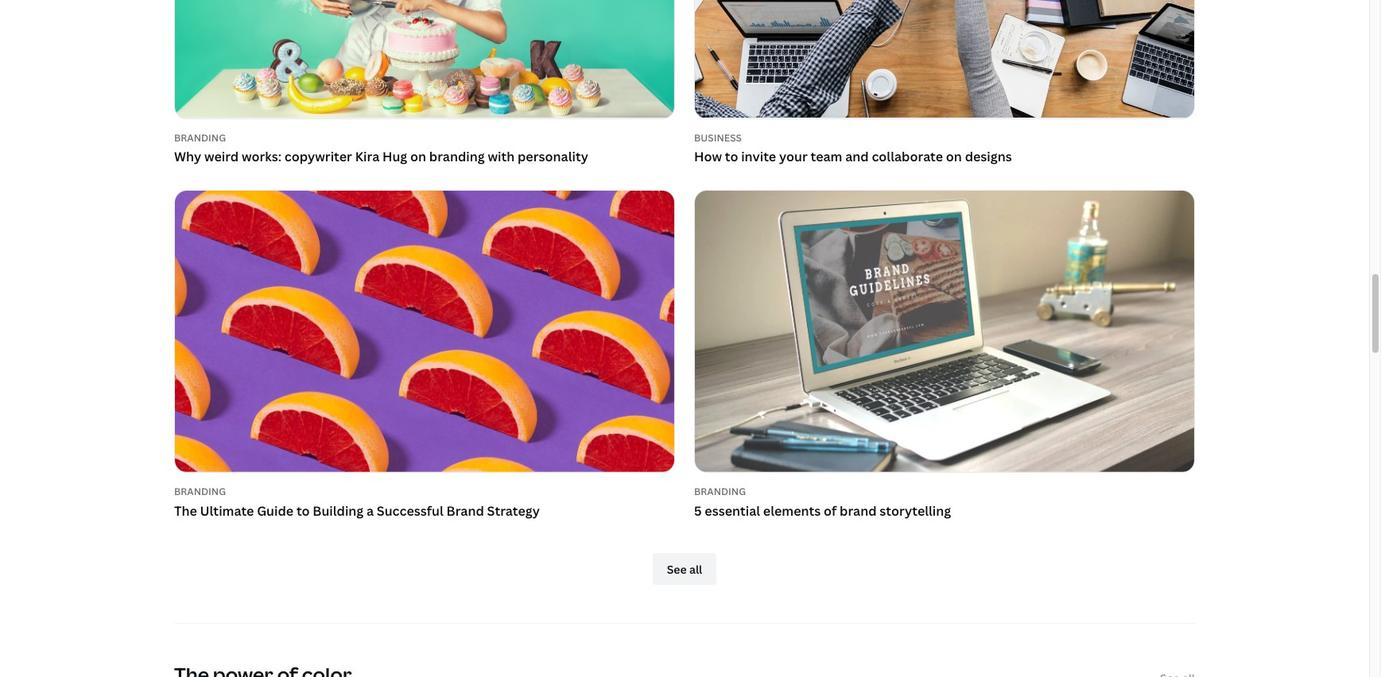 Task type: locate. For each thing, give the bounding box(es) containing it.
to right 'guide'
[[297, 503, 310, 520]]

collaborate
[[872, 148, 944, 166]]

0 horizontal spatial on
[[411, 148, 426, 166]]

how to invite your team and collaborate on designs link
[[695, 147, 1196, 168]]

1 horizontal spatial on
[[947, 148, 963, 166]]

of
[[824, 503, 837, 520]]

brand
[[840, 503, 877, 520]]

on down 'business' link
[[947, 148, 963, 166]]

5
[[695, 503, 702, 520]]

5 essential elements of brand storytelling link
[[695, 502, 1196, 522]]

copywriter
[[285, 148, 352, 166]]

ultimate
[[200, 503, 254, 520]]

branding up essential
[[695, 485, 746, 499]]

branding link up the ultimate guide to building a successful brand strategy link
[[174, 485, 675, 499]]

on inside business how to invite your team and collaborate on designs
[[947, 148, 963, 166]]

branding inside branding 5 essential elements of brand storytelling
[[695, 485, 746, 499]]

hug
[[383, 148, 408, 166]]

strategy
[[487, 503, 540, 520]]

a
[[367, 503, 374, 520]]

2 on from the left
[[947, 148, 963, 166]]

branding
[[174, 131, 226, 144], [174, 485, 226, 499], [695, 485, 746, 499]]

branding inside branding why weird works: copywriter kira hug on branding with personality
[[174, 131, 226, 144]]

brand
[[447, 503, 484, 520]]

branding link for on
[[174, 131, 675, 144]]

branding up the
[[174, 485, 226, 499]]

branding link up why weird works: copywriter kira hug on branding with personality link
[[174, 131, 675, 144]]

and
[[846, 148, 869, 166]]

business
[[695, 131, 742, 144]]

weird
[[204, 148, 239, 166]]

branding for ultimate
[[174, 485, 226, 499]]

1 horizontal spatial to
[[725, 148, 739, 166]]

branding link
[[174, 131, 675, 144], [174, 485, 675, 499], [695, 485, 1196, 499]]

with
[[488, 148, 515, 166]]

0 horizontal spatial to
[[297, 503, 310, 520]]

0 vertical spatial to
[[725, 148, 739, 166]]

why
[[174, 148, 201, 166]]

branding inside branding the ultimate guide to building a successful brand strategy
[[174, 485, 226, 499]]

branding 5 essential elements of brand storytelling
[[695, 485, 952, 520]]

branding up why
[[174, 131, 226, 144]]

branding the ultimate guide to building a successful brand strategy
[[174, 485, 540, 520]]

brand strategy image
[[175, 191, 675, 473]]

to
[[725, 148, 739, 166], [297, 503, 310, 520]]

guide
[[257, 503, 294, 520]]

on right hug
[[411, 148, 426, 166]]

branding why weird works: copywriter kira hug on branding with personality
[[174, 131, 589, 166]]

building
[[313, 503, 364, 520]]

on
[[411, 148, 426, 166], [947, 148, 963, 166]]

successful
[[377, 503, 444, 520]]

1 on from the left
[[411, 148, 426, 166]]

to down business
[[725, 148, 739, 166]]

1 vertical spatial to
[[297, 503, 310, 520]]



Task type: describe. For each thing, give the bounding box(es) containing it.
branding for weird
[[174, 131, 226, 144]]

branding
[[429, 148, 485, 166]]

your
[[780, 148, 808, 166]]

how
[[695, 148, 722, 166]]

invite
[[742, 148, 777, 166]]

kira
[[355, 148, 380, 166]]

why weird works: copywriter kira hug on branding with personality link
[[174, 147, 675, 168]]

on inside branding why weird works: copywriter kira hug on branding with personality
[[411, 148, 426, 166]]

brand storytelling image
[[695, 191, 1195, 473]]

personality
[[518, 148, 589, 166]]

kira hug image
[[175, 0, 675, 118]]

the
[[174, 503, 197, 520]]

designs
[[966, 148, 1013, 166]]

business link
[[695, 131, 1196, 144]]

business how to invite your team and collaborate on designs
[[695, 131, 1013, 166]]

branding link up 5 essential elements of brand storytelling link
[[695, 485, 1196, 499]]

essential
[[705, 503, 761, 520]]

to inside branding the ultimate guide to building a successful brand strategy
[[297, 503, 310, 520]]

how to invite your team and collaborate on designs featured image image
[[695, 0, 1195, 118]]

elements
[[764, 503, 821, 520]]

branding for essential
[[695, 485, 746, 499]]

works:
[[242, 148, 282, 166]]

team
[[811, 148, 843, 166]]

to inside business how to invite your team and collaborate on designs
[[725, 148, 739, 166]]

branding link for successful
[[174, 485, 675, 499]]

the ultimate guide to building a successful brand strategy link
[[174, 502, 675, 522]]

storytelling
[[880, 503, 952, 520]]



Task type: vqa. For each thing, say whether or not it's contained in the screenshot.
the leftmost Up
no



